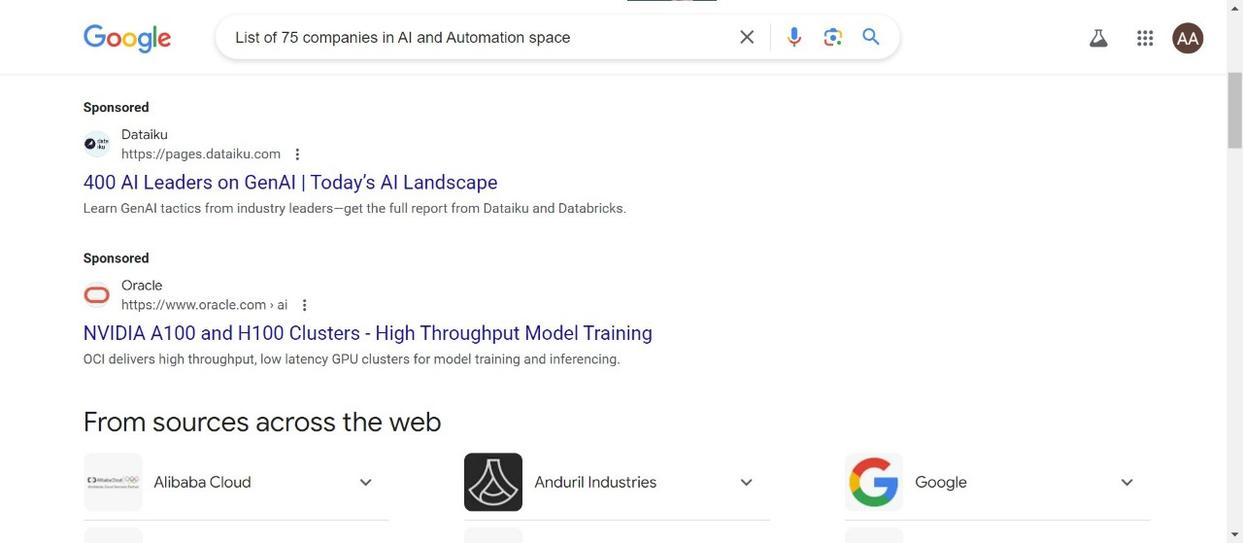 Task type: vqa. For each thing, say whether or not it's contained in the screenshot.
the 'Search by voice' image
yes



Task type: locate. For each thing, give the bounding box(es) containing it.
search by voice image
[[783, 25, 807, 48]]

none text field inside ads 'region'
[[121, 297, 288, 313]]

None text field
[[121, 297, 288, 313]]

None text field
[[121, 146, 281, 162]]

none text field inside ads 'region'
[[121, 146, 281, 162]]

None search field
[[60, 13, 920, 59]]

Search text field
[[235, 15, 724, 58]]



Task type: describe. For each thing, give the bounding box(es) containing it.
go to google home image
[[83, 24, 173, 53]]

search by image image
[[822, 25, 845, 48]]

ads region
[[83, 0, 717, 370]]

search labs image
[[1088, 26, 1111, 50]]



